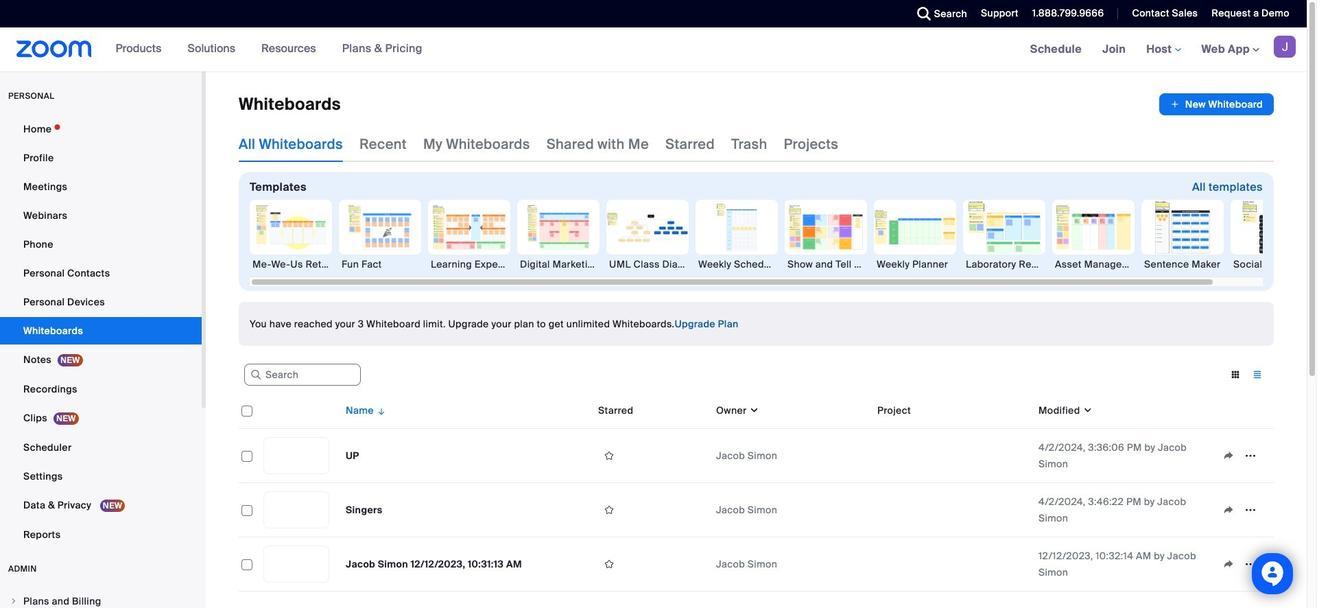 Task type: locate. For each thing, give the bounding box(es) containing it.
0 vertical spatial share image
[[1218, 450, 1240, 462]]

application
[[1160, 93, 1275, 115], [239, 393, 1285, 602], [1218, 445, 1269, 466], [1218, 500, 1269, 520], [1218, 554, 1269, 575]]

3 cell from the top
[[872, 561, 1034, 567]]

click to star the whiteboard jacob simon 12/12/2023, 10:31:13 am image
[[599, 558, 620, 570]]

zoom logo image
[[16, 40, 92, 58]]

share image
[[1218, 558, 1240, 570]]

digital marketing canvas element
[[518, 257, 600, 271]]

cell
[[872, 429, 1034, 483], [872, 483, 1034, 537], [872, 561, 1034, 567]]

banner
[[0, 27, 1308, 72]]

share image up more options for singers image
[[1218, 450, 1240, 462]]

application for click to star the whiteboard up "icon"
[[1218, 445, 1269, 466]]

add image
[[1171, 97, 1180, 111]]

laboratory report element
[[964, 257, 1046, 271]]

meetings navigation
[[1020, 27, 1308, 72]]

share image
[[1218, 450, 1240, 462], [1218, 504, 1240, 516]]

grid mode, not selected image
[[1225, 369, 1247, 381]]

1 share image from the top
[[1218, 450, 1240, 462]]

social emotional learning element
[[1231, 257, 1314, 271]]

1 cell from the top
[[872, 429, 1034, 483]]

application for click to star the whiteboard singers icon
[[1218, 500, 1269, 520]]

product information navigation
[[105, 27, 433, 71]]

2 share image from the top
[[1218, 504, 1240, 516]]

sentence maker element
[[1142, 257, 1225, 271]]

arrow down image
[[374, 402, 387, 419]]

cell for click to star the whiteboard jacob simon 12/12/2023, 10:31:13 am icon "application"
[[872, 561, 1034, 567]]

share image up share icon
[[1218, 504, 1240, 516]]

right image
[[10, 597, 18, 605]]

weekly schedule element
[[696, 257, 778, 271]]

personal menu menu
[[0, 115, 202, 550]]

up element
[[346, 450, 359, 462]]

menu item
[[0, 588, 202, 608]]

2 cell from the top
[[872, 483, 1034, 537]]

asset management element
[[1053, 257, 1135, 271]]

share image for more options for singers image
[[1218, 504, 1240, 516]]

1 vertical spatial share image
[[1218, 504, 1240, 516]]

more options for up image
[[1240, 450, 1262, 462]]



Task type: vqa. For each thing, say whether or not it's contained in the screenshot.
footer
no



Task type: describe. For each thing, give the bounding box(es) containing it.
share image for the more options for up icon
[[1218, 450, 1240, 462]]

uml class diagram element
[[607, 257, 689, 271]]

list mode, selected image
[[1247, 369, 1269, 381]]

singers element
[[346, 504, 383, 516]]

weekly planner element
[[874, 257, 957, 271]]

cell for "application" for click to star the whiteboard up "icon"
[[872, 429, 1034, 483]]

cell for "application" related to click to star the whiteboard singers icon
[[872, 483, 1034, 537]]

more options for jacob simon 12/12/2023, 10:31:13 am image
[[1240, 558, 1262, 570]]

me-we-us retrospective element
[[250, 257, 332, 271]]

application for click to star the whiteboard jacob simon 12/12/2023, 10:31:13 am icon
[[1218, 554, 1269, 575]]

down image
[[1081, 404, 1093, 417]]

profile picture image
[[1275, 36, 1297, 58]]

learning experience canvas element
[[428, 257, 511, 271]]

click to star the whiteboard up image
[[599, 450, 620, 462]]

fun fact element
[[339, 257, 421, 271]]

thumbnail of singers image
[[264, 492, 329, 528]]

thumbnail of jacob simon 12/12/2023, 10:31:13 am image
[[264, 546, 329, 582]]

thumbnail of up image
[[264, 438, 329, 474]]

show and tell with a twist element
[[785, 257, 868, 271]]

click to star the whiteboard singers image
[[599, 504, 620, 516]]

Search text field
[[244, 364, 361, 386]]

tabs of all whiteboard page tab list
[[239, 126, 839, 162]]

jacob simon 12/12/2023, 10:31:13 am element
[[346, 558, 522, 570]]

more options for singers image
[[1240, 504, 1262, 516]]



